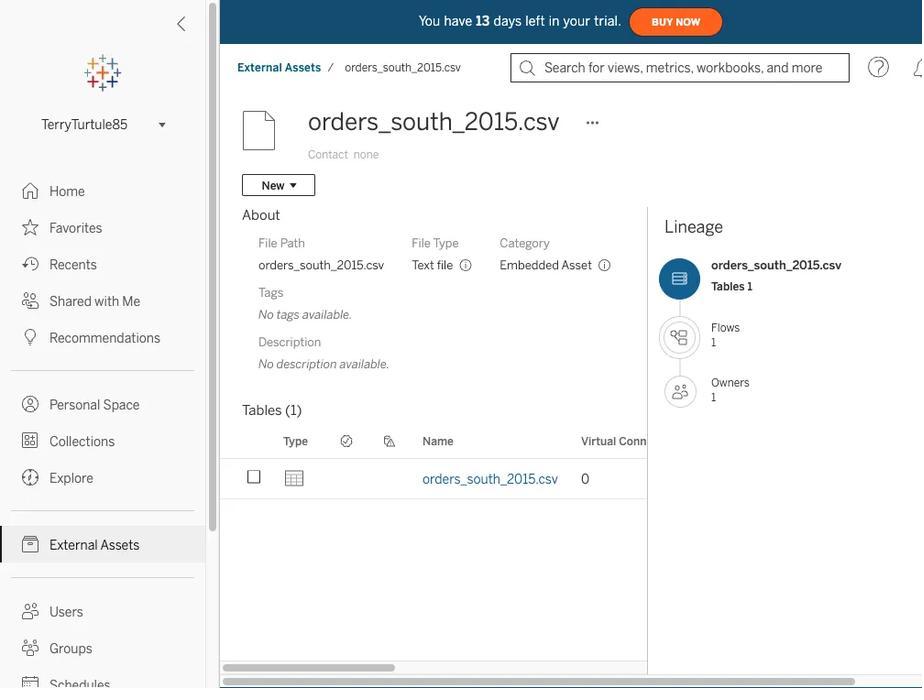 Task type: describe. For each thing, give the bounding box(es) containing it.
buy now button
[[629, 7, 724, 37]]

orders_south_2015.csv down path
[[259, 258, 384, 272]]

name
[[423, 435, 454, 448]]

collections
[[50, 434, 115, 449]]

new button
[[242, 174, 315, 196]]

assets for external assets
[[100, 538, 140, 553]]

text
[[412, 258, 434, 272]]

type inside grid
[[283, 435, 308, 448]]

personal
[[50, 398, 100, 413]]

1 inside orders_south_2015.csv tables 1
[[748, 280, 753, 293]]

space
[[103, 398, 140, 413]]

users
[[50, 605, 83, 620]]

days
[[494, 14, 522, 29]]

flows
[[712, 321, 740, 335]]

tags
[[277, 307, 300, 322]]

left
[[526, 14, 545, 29]]

external assets /
[[237, 61, 334, 74]]

main navigation. press the up and down arrow keys to access links. element
[[0, 172, 205, 689]]

in
[[549, 14, 560, 29]]

home
[[50, 184, 85, 199]]

collections link
[[0, 423, 205, 459]]

flows image
[[664, 322, 696, 354]]

file path orders_south_2015.csv
[[259, 236, 384, 272]]

virtual
[[581, 435, 616, 448]]

table image
[[283, 468, 305, 490]]

description
[[259, 335, 321, 349]]

groups
[[50, 641, 92, 657]]

tags no tags available.
[[259, 285, 353, 322]]

0 vertical spatial external assets link
[[237, 60, 322, 75]]

buy now
[[652, 16, 701, 28]]

assets for external assets /
[[285, 61, 321, 74]]

now
[[676, 16, 701, 28]]

have
[[444, 14, 473, 29]]

asset
[[562, 258, 592, 272]]

text file
[[412, 258, 453, 272]]

recents
[[50, 257, 97, 272]]

you
[[419, 14, 441, 29]]

description
[[277, 357, 337, 371]]

no for no description available.
[[259, 357, 274, 371]]

13
[[476, 14, 490, 29]]

(1)
[[285, 403, 302, 419]]

favorites
[[50, 221, 102, 236]]

owners 1
[[712, 376, 750, 404]]

external assets
[[50, 538, 140, 553]]

buy
[[652, 16, 673, 28]]

orders_south_2015.csv inside row
[[423, 472, 558, 487]]

0 vertical spatial type
[[433, 236, 459, 250]]

flows 1
[[712, 321, 740, 349]]

1 vertical spatial external assets link
[[0, 526, 205, 563]]

file (text file) image
[[242, 104, 297, 159]]

shared
[[50, 294, 92, 309]]

this table or file is embedded in the published asset on the server, and you can't create a new workbook from it. files embedded in workbooks aren't shared with other tableau site users. image
[[598, 259, 612, 272]]

owners image
[[665, 376, 697, 408]]

path
[[280, 236, 305, 250]]

file
[[437, 258, 453, 272]]

external for external assets /
[[237, 61, 282, 74]]

orders_south_2015.csv tables 1
[[712, 258, 842, 293]]



Task type: vqa. For each thing, say whether or not it's contained in the screenshot.
assets to the top
yes



Task type: locate. For each thing, give the bounding box(es) containing it.
tables inside orders_south_2015.csv tables 1
[[712, 280, 745, 293]]

1 file from the left
[[259, 236, 278, 250]]

about
[[242, 207, 280, 224]]

1 horizontal spatial tables
[[712, 280, 745, 293]]

available. for tags no tags available.
[[303, 307, 353, 322]]

0 horizontal spatial assets
[[100, 538, 140, 553]]

favorites link
[[0, 209, 205, 246]]

2 file from the left
[[412, 236, 431, 250]]

file
[[259, 236, 278, 250], [412, 236, 431, 250]]

orders_south_2015.csv element
[[339, 61, 467, 74]]

connections
[[619, 435, 685, 448]]

row
[[220, 459, 922, 500]]

no
[[259, 307, 274, 322], [259, 357, 274, 371]]

tables left '(1)'
[[242, 403, 282, 419]]

terryturtule85 button
[[34, 114, 171, 136]]

explore link
[[0, 459, 205, 496]]

none
[[354, 148, 379, 161]]

type down '(1)'
[[283, 435, 308, 448]]

groups link
[[0, 630, 205, 667]]

lineage
[[665, 217, 724, 237]]

available.
[[303, 307, 353, 322], [340, 357, 390, 371]]

owners
[[712, 376, 750, 390]]

2 no from the top
[[259, 357, 274, 371]]

2 vertical spatial 1
[[712, 391, 716, 404]]

0 vertical spatial 1
[[748, 280, 753, 293]]

0 horizontal spatial tables
[[242, 403, 282, 419]]

external assets link
[[237, 60, 322, 75], [0, 526, 205, 563]]

file type
[[412, 236, 459, 250]]

no inside tags no tags available.
[[259, 307, 274, 322]]

navigation panel element
[[0, 55, 205, 689]]

recommendations link
[[0, 319, 205, 356]]

description no description available.
[[259, 335, 390, 371]]

1 down owners
[[712, 391, 716, 404]]

assets
[[285, 61, 321, 74], [100, 538, 140, 553]]

external assets link left /
[[237, 60, 322, 75]]

file inside the file path orders_south_2015.csv
[[259, 236, 278, 250]]

assets up users link
[[100, 538, 140, 553]]

explore
[[50, 471, 93, 486]]

file for file type
[[412, 236, 431, 250]]

external for external assets
[[50, 538, 98, 553]]

orders_south_2015.csv
[[345, 61, 461, 74], [308, 108, 560, 136], [259, 258, 384, 272], [712, 258, 842, 273], [423, 472, 558, 487]]

no inside description no description available.
[[259, 357, 274, 371]]

1 down flows
[[712, 336, 716, 349]]

virtual connections
[[581, 435, 685, 448]]

0 horizontal spatial external
[[50, 538, 98, 553]]

0 vertical spatial assets
[[285, 61, 321, 74]]

no for no tags available.
[[259, 307, 274, 322]]

available. inside description no description available.
[[340, 357, 390, 371]]

grid
[[220, 425, 922, 675]]

available. right description
[[340, 357, 390, 371]]

file for file path orders_south_2015.csv
[[259, 236, 278, 250]]

grid containing orders_south_2015.csv
[[220, 425, 922, 675]]

category
[[500, 236, 550, 250]]

shared with me
[[50, 294, 140, 309]]

1 for flows 1
[[712, 336, 716, 349]]

orders_south_2015.csv link
[[423, 472, 558, 487]]

1 vertical spatial assets
[[100, 538, 140, 553]]

assets inside main navigation. press the up and down arrow keys to access links. element
[[100, 538, 140, 553]]

external inside main navigation. press the up and down arrow keys to access links. element
[[50, 538, 98, 553]]

1 horizontal spatial external assets link
[[237, 60, 322, 75]]

1 horizontal spatial type
[[433, 236, 459, 250]]

available. for description no description available.
[[340, 357, 390, 371]]

type
[[433, 236, 459, 250], [283, 435, 308, 448]]

row containing orders_south_2015.csv
[[220, 459, 922, 500]]

1 vertical spatial available.
[[340, 357, 390, 371]]

orders_south_2015.csv up flows
[[712, 258, 842, 273]]

orders_south_2015.csv down name
[[423, 472, 558, 487]]

shared with me link
[[0, 282, 205, 319]]

0 horizontal spatial type
[[283, 435, 308, 448]]

0 horizontal spatial file
[[259, 236, 278, 250]]

users link
[[0, 593, 205, 630]]

personal space link
[[0, 386, 205, 423]]

contact
[[308, 148, 348, 161]]

1 for owners 1
[[712, 391, 716, 404]]

1 vertical spatial type
[[283, 435, 308, 448]]

0
[[581, 472, 590, 487]]

recommendations
[[50, 331, 161, 346]]

tags
[[259, 285, 284, 300]]

external assets link up users link
[[0, 526, 205, 563]]

me
[[122, 294, 140, 309]]

you have 13 days left in your trial.
[[419, 14, 622, 29]]

1 vertical spatial external
[[50, 538, 98, 553]]

0 vertical spatial no
[[259, 307, 274, 322]]

home link
[[0, 172, 205, 209]]

recents link
[[0, 246, 205, 282]]

1 horizontal spatial external
[[237, 61, 282, 74]]

0 vertical spatial external
[[237, 61, 282, 74]]

1 inside owners 1
[[712, 391, 716, 404]]

external
[[237, 61, 282, 74], [50, 538, 98, 553]]

embedded
[[500, 258, 559, 272]]

tables up flows
[[712, 280, 745, 293]]

new
[[262, 179, 285, 192]]

external up "file (text file)" image
[[237, 61, 282, 74]]

1 vertical spatial no
[[259, 357, 274, 371]]

1 horizontal spatial assets
[[285, 61, 321, 74]]

1 right tables image
[[748, 280, 753, 293]]

0 horizontal spatial external assets link
[[0, 526, 205, 563]]

orders_south_2015.csv down you
[[345, 61, 461, 74]]

1 vertical spatial tables
[[242, 403, 282, 419]]

1 vertical spatial 1
[[712, 336, 716, 349]]

0 vertical spatial tables
[[712, 280, 745, 293]]

terryturtule85
[[41, 117, 128, 132]]

trial.
[[594, 14, 622, 29]]

contact none
[[308, 148, 379, 161]]

1 horizontal spatial file
[[412, 236, 431, 250]]

1 no from the top
[[259, 307, 274, 322]]

tables image
[[659, 259, 701, 300]]

tables
[[712, 280, 745, 293], [242, 403, 282, 419]]

1
[[748, 280, 753, 293], [712, 336, 716, 349], [712, 391, 716, 404]]

no down description on the left of the page
[[259, 357, 274, 371]]

1 inside the flows 1
[[712, 336, 716, 349]]

no left tags
[[259, 307, 274, 322]]

tables (1)
[[242, 403, 302, 419]]

this file type can only contain a single table. image
[[459, 259, 473, 272]]

file up text
[[412, 236, 431, 250]]

0 vertical spatial available.
[[303, 307, 353, 322]]

file left path
[[259, 236, 278, 250]]

type up file
[[433, 236, 459, 250]]

your
[[564, 14, 591, 29]]

external down "explore"
[[50, 538, 98, 553]]

/
[[328, 61, 334, 74]]

embedded asset
[[500, 258, 592, 272]]

assets left /
[[285, 61, 321, 74]]

available. inside tags no tags available.
[[303, 307, 353, 322]]

with
[[95, 294, 119, 309]]

Search for views, metrics, workbooks, and more text field
[[511, 53, 850, 83]]

available. up description no description available.
[[303, 307, 353, 322]]

personal space
[[50, 398, 140, 413]]

orders_south_2015.csv down orders_south_2015.csv element
[[308, 108, 560, 136]]



